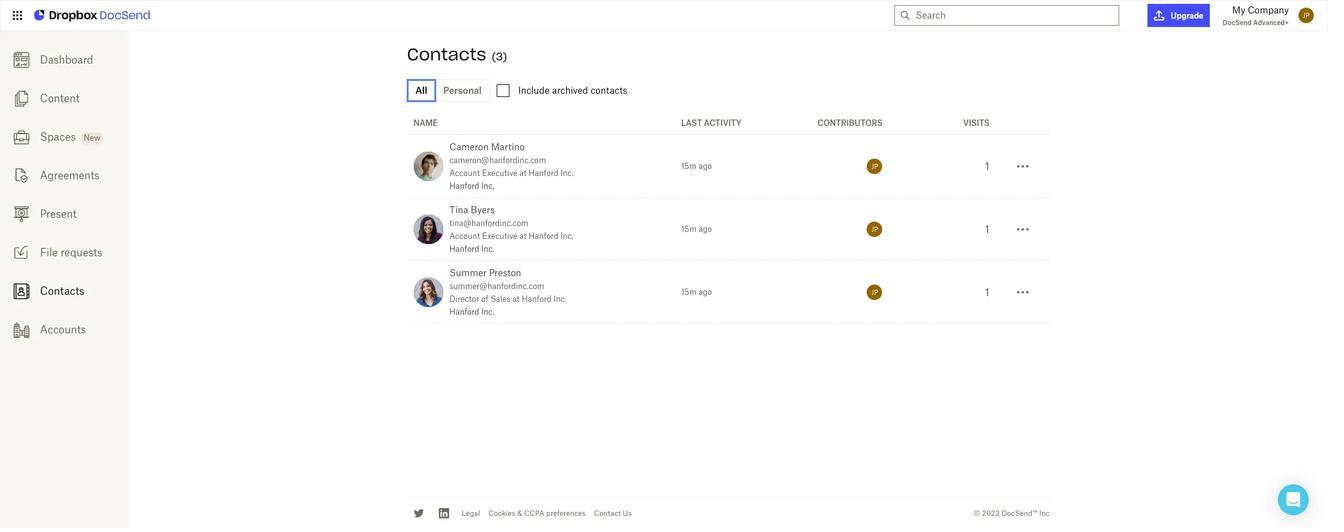 Task type: locate. For each thing, give the bounding box(es) containing it.
inc.
[[561, 168, 574, 178], [481, 181, 494, 191], [561, 231, 574, 241], [481, 244, 494, 254], [554, 294, 567, 304], [481, 307, 494, 317]]

my
[[1232, 4, 1245, 15]]

0 horizontal spatial contacts
[[40, 285, 84, 298]]

executive down tina@hanfordinc.com
[[482, 231, 517, 241]]

contacts up personal
[[407, 44, 486, 65]]

cameron martino image
[[413, 151, 443, 181], [413, 151, 443, 181]]

1 executive from the top
[[482, 168, 517, 178]]

1 for summer preston
[[985, 286, 990, 298]]

account down tina
[[449, 231, 480, 241]]

Search text field
[[916, 6, 1114, 25]]

contact us
[[594, 509, 632, 518]]

executive down "cameron@hanfordinc.com"
[[482, 168, 517, 178]]

2023
[[982, 509, 1000, 518]]

contact us link
[[594, 509, 632, 518]]

1 options menu image from the top
[[1015, 221, 1031, 237]]

present link
[[0, 195, 129, 233]]

options menu image for tina byers
[[1015, 221, 1031, 237]]

executive inside tina byers tina@hanfordinc.com account executive at hanford inc. hanford inc.
[[482, 231, 517, 241]]

activity
[[704, 118, 741, 128]]

1 1 from the top
[[985, 160, 990, 173]]

account for tina
[[449, 231, 480, 241]]

sidebar accounts image
[[13, 322, 29, 338]]

1 vertical spatial ago
[[699, 224, 712, 234]]

contacts
[[407, 44, 486, 65], [40, 285, 84, 298]]

account down cameron
[[449, 168, 480, 178]]

15m for tina byers
[[681, 224, 697, 234]]

summer preston image
[[413, 277, 443, 307]]

0 vertical spatial options menu image
[[1015, 221, 1031, 237]]

1 horizontal spatial contacts
[[407, 44, 486, 65]]

2 15m from the top
[[681, 224, 697, 234]]

last activity
[[681, 118, 741, 128]]

accounts link
[[0, 310, 129, 349]]

preferences
[[546, 509, 586, 518]]

executive inside cameron martino cameron@hanfordinc.com account executive at hanford inc. hanford inc.
[[482, 168, 517, 178]]

3 hanford inc. link from the top
[[449, 307, 494, 317]]

upgrade
[[1171, 11, 1204, 20]]

2 15m ago from the top
[[681, 224, 712, 234]]

1 15m ago from the top
[[681, 161, 712, 171]]

summer preston link
[[449, 267, 521, 278]]

file
[[40, 246, 58, 259]]

15m ago
[[681, 161, 712, 171], [681, 224, 712, 234], [681, 287, 712, 297]]

0 vertical spatial ago
[[699, 161, 712, 171]]

3 15m ago from the top
[[681, 287, 712, 297]]

15m for summer preston
[[681, 287, 697, 297]]

0 vertical spatial 15m ago
[[681, 161, 712, 171]]

0 vertical spatial contacts
[[407, 44, 486, 65]]

contributors
[[818, 118, 883, 128]]

contacts (3)
[[407, 44, 507, 65]]

at inside tina byers tina@hanfordinc.com account executive at hanford inc. hanford inc.
[[520, 231, 527, 241]]

advanced+
[[1253, 19, 1289, 26]]

file requests
[[40, 246, 102, 259]]

tina byers image
[[413, 214, 443, 244]]

contacts up accounts
[[40, 285, 84, 298]]

0 vertical spatial account
[[449, 168, 480, 178]]

agreements
[[40, 169, 100, 182]]

1 vertical spatial account
[[449, 231, 480, 241]]

agreements link
[[0, 156, 129, 195]]

at inside summer preston summer@hanfordinc.com director of sales at hanford inc. hanford inc.
[[513, 294, 520, 304]]

options menu image
[[1015, 158, 1031, 174]]

contacts link
[[0, 272, 129, 310]]

director
[[449, 294, 479, 304]]

0 vertical spatial hanford inc. link
[[449, 181, 494, 191]]

1 vertical spatial contacts
[[40, 285, 84, 298]]

docsend™
[[1002, 509, 1037, 518]]

summer@hanfordinc.com
[[449, 281, 545, 291]]

at down tina@hanfordinc.com
[[520, 231, 527, 241]]

hanford inc. link down the director
[[449, 307, 494, 317]]

summer preston summer@hanfordinc.com director of sales at hanford inc. hanford inc.
[[449, 267, 567, 317]]

executive for martino
[[482, 168, 517, 178]]

3 15m from the top
[[681, 287, 697, 297]]

archived
[[552, 85, 588, 96]]

3 ago from the top
[[699, 287, 712, 297]]

15m ago for preston
[[681, 287, 712, 297]]

visits
[[963, 118, 990, 128]]

2 vertical spatial 15m ago
[[681, 287, 712, 297]]

0 vertical spatial 15m
[[681, 161, 697, 171]]

1 vertical spatial 15m ago
[[681, 224, 712, 234]]

of
[[481, 294, 488, 304]]

0 vertical spatial 1
[[985, 160, 990, 173]]

inc
[[1039, 509, 1050, 518]]

2 vertical spatial 15m
[[681, 287, 697, 297]]

hanford inc. link
[[449, 181, 494, 191], [449, 244, 494, 254], [449, 307, 494, 317]]

account inside tina byers tina@hanfordinc.com account executive at hanford inc. hanford inc.
[[449, 231, 480, 241]]

2 executive from the top
[[482, 231, 517, 241]]

ago
[[699, 161, 712, 171], [699, 224, 712, 234], [699, 287, 712, 297]]

executive
[[482, 168, 517, 178], [482, 231, 517, 241]]

martino
[[491, 141, 525, 152]]

2 vertical spatial 1
[[985, 286, 990, 298]]

dashboard
[[40, 53, 93, 66]]

&
[[517, 509, 522, 518]]

1 vertical spatial 15m
[[681, 224, 697, 234]]

tina@hanfordinc.com
[[449, 218, 528, 228]]

at right sales
[[513, 294, 520, 304]]

contacts for contacts
[[40, 285, 84, 298]]

hanford inc. link for summer
[[449, 307, 494, 317]]

present
[[40, 208, 77, 220]]

0 vertical spatial executive
[[482, 168, 517, 178]]

hanford
[[529, 168, 558, 178], [449, 181, 479, 191], [529, 231, 558, 241], [449, 244, 479, 254], [522, 294, 552, 304], [449, 307, 479, 317]]

account
[[449, 168, 480, 178], [449, 231, 480, 241]]

15m
[[681, 161, 697, 171], [681, 224, 697, 234], [681, 287, 697, 297]]

2 options menu image from the top
[[1015, 284, 1031, 300]]

hanford inc. link up summer
[[449, 244, 494, 254]]

1 vertical spatial executive
[[482, 231, 517, 241]]

cookies & ccpa preferences link
[[488, 509, 586, 518]]

at down "cameron@hanfordinc.com"
[[520, 168, 527, 178]]

1 vertical spatial options menu image
[[1015, 284, 1031, 300]]

1 for tina byers
[[985, 223, 990, 235]]

hanford inc. link up tina byers link
[[449, 181, 494, 191]]

1 vertical spatial at
[[520, 231, 527, 241]]

account inside cameron martino cameron@hanfordinc.com account executive at hanford inc. hanford inc.
[[449, 168, 480, 178]]

2 hanford inc. link from the top
[[449, 244, 494, 254]]

2 vertical spatial hanford inc. link
[[449, 307, 494, 317]]

content link
[[0, 79, 129, 118]]

personal
[[443, 85, 482, 96]]

2 ago from the top
[[699, 224, 712, 234]]

1 vertical spatial 1
[[985, 223, 990, 235]]

1 vertical spatial hanford inc. link
[[449, 244, 494, 254]]

legal
[[462, 509, 480, 518]]

2 vertical spatial at
[[513, 294, 520, 304]]

1 account from the top
[[449, 168, 480, 178]]

all button
[[407, 80, 436, 102]]

tina byers link
[[449, 204, 495, 215]]

legal link
[[462, 509, 480, 518]]

3 1 from the top
[[985, 286, 990, 298]]

2 account from the top
[[449, 231, 480, 241]]

1 hanford inc. link from the top
[[449, 181, 494, 191]]

executive for byers
[[482, 231, 517, 241]]

1
[[985, 160, 990, 173], [985, 223, 990, 235], [985, 286, 990, 298]]

2 vertical spatial ago
[[699, 287, 712, 297]]

1 15m from the top
[[681, 161, 697, 171]]

at inside cameron martino cameron@hanfordinc.com account executive at hanford inc. hanford inc.
[[520, 168, 527, 178]]

sidebar ndas image
[[13, 168, 29, 184]]

options menu image
[[1015, 221, 1031, 237], [1015, 284, 1031, 300]]

company
[[1248, 4, 1289, 15]]

1 ago from the top
[[699, 161, 712, 171]]

contacts for contacts (3)
[[407, 44, 486, 65]]

hanford inc. link for cameron
[[449, 181, 494, 191]]

2 1 from the top
[[985, 223, 990, 235]]

jp
[[1303, 12, 1310, 19], [871, 162, 878, 170], [871, 225, 878, 233], [871, 288, 878, 296]]

at
[[520, 168, 527, 178], [520, 231, 527, 241], [513, 294, 520, 304]]

©
[[974, 509, 980, 518]]

0 vertical spatial at
[[520, 168, 527, 178]]

byers
[[471, 204, 495, 215]]

jp inside dropdown button
[[1303, 12, 1310, 19]]

(3)
[[492, 50, 507, 63]]

receive image
[[13, 245, 29, 261]]



Task type: vqa. For each thing, say whether or not it's contained in the screenshot.


Task type: describe. For each thing, give the bounding box(es) containing it.
cameron martino cameron@hanfordinc.com account executive at hanford inc. hanford inc.
[[449, 141, 574, 191]]

ago for tina byers
[[699, 224, 712, 234]]

include
[[518, 85, 550, 96]]

include archived contacts
[[518, 85, 627, 96]]

jp button
[[1295, 4, 1317, 26]]

spaces
[[40, 130, 76, 143]]

us
[[623, 509, 632, 518]]

dashboard link
[[0, 40, 129, 79]]

sidebar documents image
[[13, 90, 29, 107]]

cameron@hanfordinc.com
[[449, 156, 546, 165]]

jp for tina byers
[[871, 225, 878, 233]]

account for cameron
[[449, 168, 480, 178]]

ago for summer preston
[[699, 287, 712, 297]]

personal button
[[435, 80, 490, 102]]

© 2023 docsend™ inc
[[974, 509, 1050, 518]]

sidebar dashboard image
[[13, 52, 29, 68]]

summer
[[449, 267, 487, 278]]

checkbox unchecked image
[[496, 84, 509, 97]]

all
[[415, 85, 427, 96]]

sidebar contacts image
[[13, 283, 29, 299]]

cookies & ccpa preferences
[[488, 509, 586, 518]]

sidebar spaces image
[[13, 129, 29, 145]]

ago for cameron martino
[[699, 161, 712, 171]]

at for byers
[[520, 231, 527, 241]]

options menu image for summer preston
[[1015, 284, 1031, 300]]

tina byers tina@hanfordinc.com account executive at hanford inc. hanford inc.
[[449, 204, 574, 254]]

docsend
[[1223, 19, 1252, 26]]

at for martino
[[520, 168, 527, 178]]

cookies
[[488, 509, 515, 518]]

15m for cameron martino
[[681, 161, 697, 171]]

my company docsend advanced+
[[1223, 4, 1289, 26]]

contacts
[[591, 85, 627, 96]]

jp for summer preston
[[871, 288, 878, 296]]

cameron
[[449, 141, 489, 152]]

content
[[40, 92, 79, 105]]

cameron martino link
[[449, 141, 525, 152]]

tina
[[449, 204, 468, 215]]

file requests link
[[0, 233, 129, 272]]

new
[[84, 133, 101, 143]]

accounts
[[40, 323, 86, 336]]

spaces new
[[40, 130, 101, 143]]

contact
[[594, 509, 621, 518]]

upgrade button
[[1148, 4, 1210, 27]]

summer preston image
[[413, 277, 443, 307]]

tina byers image
[[413, 214, 443, 244]]

last
[[681, 118, 702, 128]]

ccpa
[[524, 509, 544, 518]]

hanford inc. link for tina
[[449, 244, 494, 254]]

preston
[[489, 267, 521, 278]]

jp for cameron martino
[[871, 162, 878, 170]]

15m ago for byers
[[681, 224, 712, 234]]

requests
[[61, 246, 102, 259]]

name
[[413, 118, 438, 128]]

1 for cameron martino
[[985, 160, 990, 173]]

sidebar present image
[[13, 206, 29, 222]]

upgrade image
[[1154, 10, 1165, 21]]

sales
[[491, 294, 510, 304]]

15m ago for martino
[[681, 161, 712, 171]]



